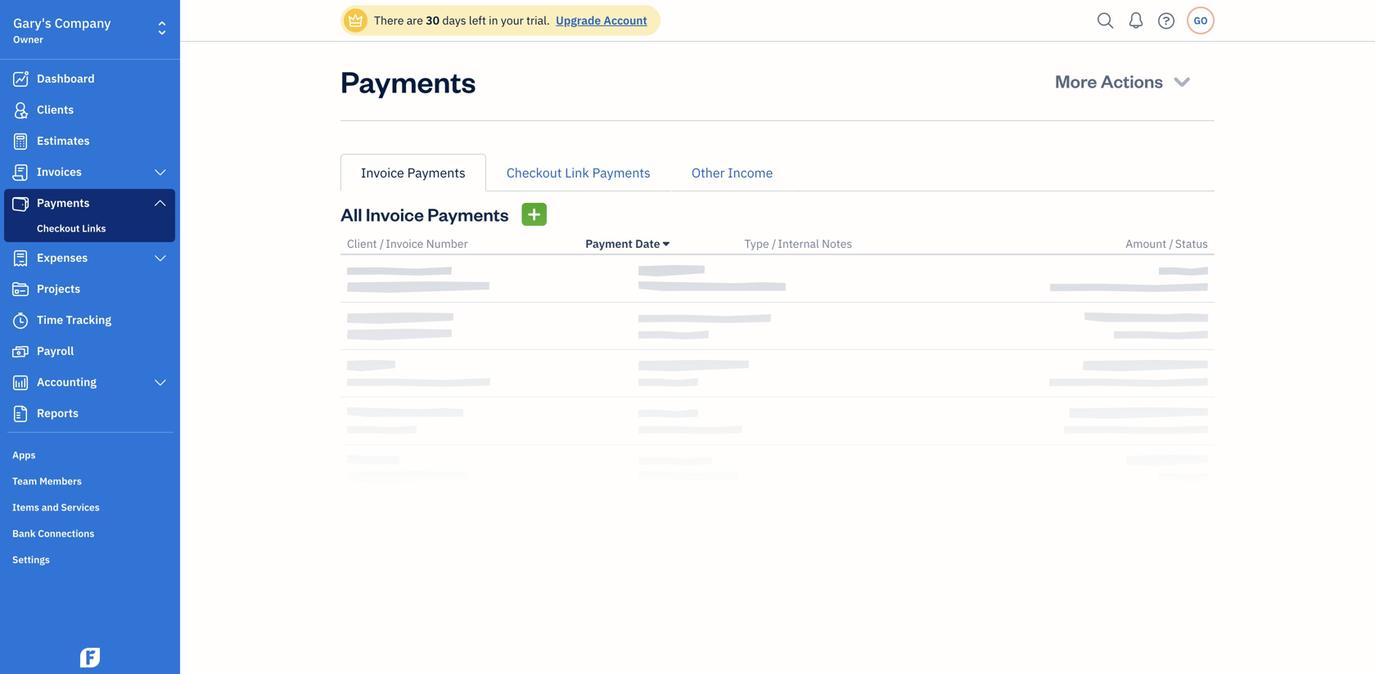 Task type: locate. For each thing, give the bounding box(es) containing it.
chevron large down image up checkout links link at top
[[153, 196, 168, 210]]

checkout links
[[37, 222, 106, 235]]

invoice image
[[11, 165, 30, 181]]

chevron large down image inside the invoices link
[[153, 166, 168, 179]]

chevron large down image inside accounting link
[[153, 377, 168, 390]]

date
[[635, 236, 660, 251]]

checkout links link
[[7, 219, 172, 238]]

estimates
[[37, 133, 90, 148]]

checkout up add a new payment icon
[[507, 164, 562, 181]]

more actions
[[1055, 69, 1163, 92]]

0 vertical spatial chevron large down image
[[153, 252, 168, 265]]

/ right type on the top
[[772, 236, 776, 251]]

payment
[[585, 236, 633, 251]]

status
[[1175, 236, 1208, 251]]

1 chevron large down image from the top
[[153, 252, 168, 265]]

left
[[469, 13, 486, 28]]

chevron large down image for payments
[[153, 196, 168, 210]]

1 vertical spatial chevron large down image
[[153, 377, 168, 390]]

1 chevron large down image from the top
[[153, 166, 168, 179]]

/
[[380, 236, 384, 251], [772, 236, 776, 251], [1169, 236, 1174, 251]]

checkout
[[507, 164, 562, 181], [37, 222, 80, 235]]

other
[[692, 164, 725, 181]]

type / internal notes
[[744, 236, 852, 251]]

main element
[[0, 0, 221, 674]]

clients link
[[4, 96, 175, 125]]

payments up checkout links
[[37, 195, 90, 210]]

there are 30 days left in your trial. upgrade account
[[374, 13, 647, 28]]

estimate image
[[11, 133, 30, 150]]

invoice payments
[[361, 164, 466, 181]]

chevron large down image up reports link
[[153, 377, 168, 390]]

checkout up expenses
[[37, 222, 80, 235]]

bank connections
[[12, 527, 94, 540]]

/ right client
[[380, 236, 384, 251]]

invoice down all invoice payments
[[386, 236, 424, 251]]

actions
[[1101, 69, 1163, 92]]

0 horizontal spatial /
[[380, 236, 384, 251]]

clients
[[37, 102, 74, 117]]

1 / from the left
[[380, 236, 384, 251]]

internal
[[778, 236, 819, 251]]

payments up all invoice payments
[[407, 164, 466, 181]]

crown image
[[347, 12, 364, 29]]

invoice up all
[[361, 164, 404, 181]]

checkout link payments link
[[486, 154, 671, 192]]

time tracking link
[[4, 306, 175, 336]]

/ for invoice
[[380, 236, 384, 251]]

1 horizontal spatial /
[[772, 236, 776, 251]]

payments
[[341, 61, 476, 100], [407, 164, 466, 181], [592, 164, 651, 181], [37, 195, 90, 210], [428, 203, 509, 226]]

client / invoice number
[[347, 236, 468, 251]]

1 horizontal spatial checkout
[[507, 164, 562, 181]]

upgrade account link
[[553, 13, 647, 28]]

0 horizontal spatial checkout
[[37, 222, 80, 235]]

invoice up 'client / invoice number'
[[366, 203, 424, 226]]

estimates link
[[4, 127, 175, 156]]

projects
[[37, 281, 80, 296]]

0 vertical spatial checkout
[[507, 164, 562, 181]]

2 chevron large down image from the top
[[153, 377, 168, 390]]

settings link
[[4, 547, 175, 571]]

chevron large down image for expenses
[[153, 252, 168, 265]]

search image
[[1093, 9, 1119, 33]]

apps
[[12, 449, 36, 462]]

project image
[[11, 282, 30, 298]]

payments up the number
[[428, 203, 509, 226]]

link
[[565, 164, 589, 181]]

1 vertical spatial chevron large down image
[[153, 196, 168, 210]]

number
[[426, 236, 468, 251]]

notes
[[822, 236, 852, 251]]

owner
[[13, 33, 43, 46]]

0 vertical spatial invoice
[[361, 164, 404, 181]]

checkout inside main 'element'
[[37, 222, 80, 235]]

dashboard image
[[11, 71, 30, 88]]

/ left status
[[1169, 236, 1174, 251]]

3 / from the left
[[1169, 236, 1174, 251]]

amount button
[[1126, 236, 1167, 251]]

payments inside main 'element'
[[37, 195, 90, 210]]

chevron large down image
[[153, 166, 168, 179], [153, 196, 168, 210]]

time
[[37, 312, 63, 327]]

1 vertical spatial invoice
[[366, 203, 424, 226]]

chevron large down image
[[153, 252, 168, 265], [153, 377, 168, 390]]

chevron large down image down checkout links link at top
[[153, 252, 168, 265]]

items and services
[[12, 501, 100, 514]]

2 vertical spatial invoice
[[386, 236, 424, 251]]

accounting link
[[4, 368, 175, 398]]

client image
[[11, 102, 30, 119]]

chevron large down image up 'payments' link
[[153, 166, 168, 179]]

money image
[[11, 344, 30, 360]]

chevron large down image inside expenses link
[[153, 252, 168, 265]]

are
[[407, 13, 423, 28]]

chevron large down image inside 'payments' link
[[153, 196, 168, 210]]

invoice
[[361, 164, 404, 181], [366, 203, 424, 226], [386, 236, 424, 251]]

2 horizontal spatial /
[[1169, 236, 1174, 251]]

1 vertical spatial checkout
[[37, 222, 80, 235]]

items and services link
[[4, 494, 175, 519]]

client
[[347, 236, 377, 251]]

2 / from the left
[[772, 236, 776, 251]]

0 vertical spatial chevron large down image
[[153, 166, 168, 179]]

go
[[1194, 14, 1208, 27]]

reports
[[37, 406, 79, 421]]

2 chevron large down image from the top
[[153, 196, 168, 210]]



Task type: describe. For each thing, give the bounding box(es) containing it.
expenses
[[37, 250, 88, 265]]

checkout link payments
[[507, 164, 651, 181]]

in
[[489, 13, 498, 28]]

and
[[41, 501, 59, 514]]

gary's
[[13, 14, 51, 32]]

account
[[604, 13, 647, 28]]

go button
[[1187, 7, 1215, 34]]

there
[[374, 13, 404, 28]]

payment date
[[585, 236, 660, 251]]

go to help image
[[1153, 9, 1180, 33]]

team members link
[[4, 468, 175, 493]]

other income link
[[671, 154, 794, 192]]

items
[[12, 501, 39, 514]]

type
[[744, 236, 769, 251]]

amount
[[1126, 236, 1167, 251]]

report image
[[11, 406, 30, 422]]

time tracking
[[37, 312, 111, 327]]

checkout for checkout links
[[37, 222, 80, 235]]

income
[[728, 164, 773, 181]]

timer image
[[11, 313, 30, 329]]

invoice payments link
[[341, 154, 486, 192]]

/ for internal
[[772, 236, 776, 251]]

apps link
[[4, 442, 175, 467]]

freshbooks image
[[77, 648, 103, 668]]

settings
[[12, 553, 50, 566]]

members
[[39, 475, 82, 488]]

all
[[341, 203, 362, 226]]

payments down the are
[[341, 61, 476, 100]]

amount / status
[[1126, 236, 1208, 251]]

chevron large down image for accounting
[[153, 377, 168, 390]]

links
[[82, 222, 106, 235]]

caretdown image
[[663, 237, 669, 250]]

upgrade
[[556, 13, 601, 28]]

your
[[501, 13, 524, 28]]

more
[[1055, 69, 1097, 92]]

dashboard
[[37, 71, 95, 86]]

payment date button
[[585, 236, 669, 251]]

tracking
[[66, 312, 111, 327]]

more actions button
[[1040, 61, 1208, 101]]

trial.
[[526, 13, 550, 28]]

bank connections link
[[4, 521, 175, 545]]

team
[[12, 475, 37, 488]]

30
[[426, 13, 440, 28]]

checkout for checkout link payments
[[507, 164, 562, 181]]

payment image
[[11, 196, 30, 212]]

expense image
[[11, 250, 30, 267]]

add a new payment image
[[527, 205, 542, 224]]

bank
[[12, 527, 36, 540]]

company
[[55, 14, 111, 32]]

invoice inside invoice payments link
[[361, 164, 404, 181]]

chevrondown image
[[1171, 70, 1193, 92]]

services
[[61, 501, 100, 514]]

notifications image
[[1123, 4, 1149, 37]]

payroll link
[[4, 337, 175, 367]]

dashboard link
[[4, 65, 175, 94]]

all invoice payments
[[341, 203, 509, 226]]

invoices
[[37, 164, 82, 179]]

connections
[[38, 527, 94, 540]]

days
[[442, 13, 466, 28]]

type button
[[744, 236, 769, 251]]

payroll
[[37, 343, 74, 359]]

other income
[[692, 164, 773, 181]]

expenses link
[[4, 244, 175, 273]]

chevron large down image for invoices
[[153, 166, 168, 179]]

accounting
[[37, 374, 97, 390]]

chart image
[[11, 375, 30, 391]]

projects link
[[4, 275, 175, 305]]

/ for status
[[1169, 236, 1174, 251]]

reports link
[[4, 399, 175, 429]]

payments link
[[4, 189, 175, 219]]

team members
[[12, 475, 82, 488]]

gary's company owner
[[13, 14, 111, 46]]

payments right link at the left of the page
[[592, 164, 651, 181]]

invoices link
[[4, 158, 175, 187]]



Task type: vqa. For each thing, say whether or not it's contained in the screenshot.
'BANK CONNECTIONS'
yes



